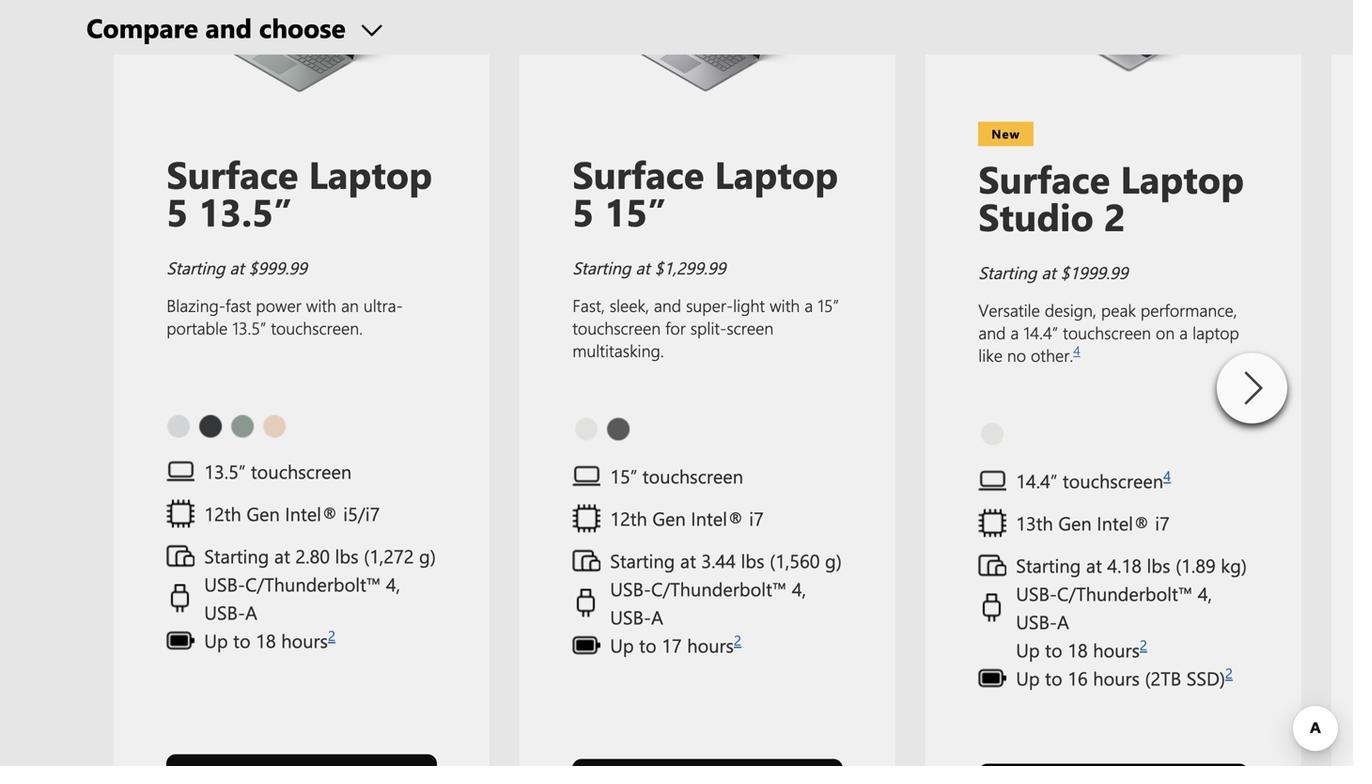 Task type: locate. For each thing, give the bounding box(es) containing it.
i7
[[750, 506, 764, 531], [1156, 510, 1170, 535]]

hours
[[281, 628, 328, 653], [687, 633, 734, 657], [1093, 637, 1140, 662], [1093, 665, 1140, 690]]

a
[[805, 294, 813, 316], [1011, 321, 1019, 343], [1180, 321, 1188, 343]]

starting for starting at 3.44 lbs (1,560 g)
[[610, 548, 675, 573]]

light
[[733, 294, 765, 316]]

power
[[256, 294, 302, 316]]

and right sleek,
[[654, 294, 682, 316]]

1 horizontal spatial surface
[[573, 148, 705, 198]]

$1999.99
[[1061, 261, 1129, 283]]

gen down 13.5" touchscreen
[[247, 501, 280, 526]]

super-
[[686, 294, 733, 316]]

up inside up to 18 hours 2
[[1016, 637, 1040, 662]]

5 up starting at $999.99
[[167, 186, 188, 236]]

usb-c/thunderbolt™ 4, usb-a
[[204, 571, 400, 625], [610, 576, 807, 629], [1016, 581, 1213, 634]]

to
[[233, 628, 251, 653], [639, 633, 657, 657], [1046, 665, 1063, 690]]

i7 up 'starting at 4.18 lbs (1.89 kg)'
[[1156, 510, 1170, 535]]

at up fast
[[230, 256, 244, 279]]

ssd)
[[1187, 665, 1226, 690]]

at up sleek,
[[636, 256, 650, 279]]

1 horizontal spatial ports icon. image
[[573, 589, 601, 617]]

at
[[230, 256, 244, 279], [636, 256, 650, 279], [1042, 261, 1056, 283], [274, 543, 290, 568], [681, 548, 696, 573], [1087, 553, 1103, 578]]

intel® up 4.18 in the right bottom of the page
[[1097, 510, 1150, 535]]

intel® for 13.5"
[[285, 501, 338, 526]]

1 horizontal spatial processor icon. image
[[573, 504, 601, 532]]

intel® up 2.80
[[285, 501, 338, 526]]

gen down 15" touchscreen
[[653, 506, 686, 531]]

2 with from the left
[[770, 294, 800, 316]]

hours up 'up to 16 hours (2tb ssd) 2'
[[1093, 637, 1140, 662]]

1 vertical spatial 14.4" touchscreen
[[1016, 468, 1164, 493]]

4 link for versatile design, peak performance, and a 14.4" touchscreen on a laptop like no other.
[[1074, 342, 1081, 359]]

screensize icon. image
[[167, 457, 195, 485], [573, 462, 601, 490]]

0 horizontal spatial c/thunderbolt™
[[245, 571, 381, 596]]

0 horizontal spatial ports icon. image
[[167, 584, 195, 612]]

2 link right 18
[[328, 626, 336, 645]]

4 up 13th gen intel® i7
[[1164, 466, 1172, 485]]

sleek,
[[610, 294, 650, 316]]

5
[[167, 186, 188, 236], [573, 186, 594, 236]]

1 horizontal spatial g)
[[825, 548, 842, 573]]

touchscreen left for
[[573, 316, 661, 339]]

screensize icon. image down color choices from left to right: platinum and black image
[[573, 462, 601, 490]]

14.4" touchscreen
[[1024, 321, 1152, 343], [1016, 468, 1164, 493]]

4
[[1074, 342, 1081, 359], [1164, 466, 1172, 485]]

up inside 'up to 16 hours (2tb ssd) 2'
[[1016, 665, 1040, 690]]

0 vertical spatial 4 link
[[1074, 342, 1081, 359]]

1 horizontal spatial 4,
[[792, 576, 807, 601]]

0 horizontal spatial 12th
[[204, 501, 241, 526]]

c/thunderbolt™ down 4.18 in the right bottom of the page
[[1058, 581, 1193, 606]]

to left 16
[[1046, 665, 1063, 690]]

4, for surface laptop 5 15"
[[792, 576, 807, 601]]

2 horizontal spatial laptop
[[1121, 153, 1245, 203]]

1 horizontal spatial lbs
[[741, 548, 765, 573]]

processor icon. image for surface laptop 5 13.5"
[[167, 499, 195, 528]]

up inside up to 18 hours 2
[[204, 628, 228, 653]]

1 horizontal spatial screensize icon. image
[[573, 462, 601, 490]]

lbs right 3.44
[[741, 548, 765, 573]]

2 link for up to 17 hours
[[734, 631, 742, 649]]

a right like
[[1011, 321, 1019, 343]]

0 horizontal spatial processor icon. image
[[167, 499, 195, 528]]

2 horizontal spatial usb-c/thunderbolt™ 4, usb-a
[[1016, 581, 1213, 634]]

surface inside surface laptop 5 13.5"
[[167, 148, 298, 198]]

surface
[[167, 148, 298, 198], [573, 148, 705, 198], [979, 153, 1111, 203]]

studio
[[979, 191, 1094, 241]]

intel®
[[285, 501, 338, 526], [691, 506, 744, 531], [1097, 510, 1150, 535]]

1 horizontal spatial a
[[1011, 321, 1019, 343]]

touchscreen
[[573, 316, 661, 339], [251, 459, 352, 484], [643, 463, 744, 488]]

2 horizontal spatial gen
[[1059, 510, 1092, 535]]

2 right 18
[[328, 626, 336, 645]]

design,
[[1045, 298, 1097, 321]]

a for 13.5"
[[245, 600, 258, 625]]

2 vertical spatial and
[[979, 321, 1006, 343]]

multitasking.
[[573, 339, 664, 361]]

1 vertical spatial 13.5"
[[232, 316, 266, 339]]

starting down 13th
[[1016, 553, 1082, 578]]

compare and choose button
[[86, 0, 395, 55]]

0 horizontal spatial 4 link
[[1074, 342, 1081, 359]]

17
[[662, 633, 682, 657]]

1 horizontal spatial intel®
[[691, 506, 744, 531]]

hours right 18
[[281, 628, 328, 653]]

laptop
[[309, 148, 432, 198], [715, 148, 839, 198], [1121, 153, 1245, 203]]

up left to 18
[[1016, 637, 1040, 662]]

ports icon. image
[[167, 584, 195, 612], [573, 589, 601, 617]]

0 horizontal spatial gen
[[247, 501, 280, 526]]

touchscreen up 12th gen intel® i7 on the bottom of page
[[643, 463, 744, 488]]

i5/i7
[[343, 501, 380, 526]]

lbs
[[335, 543, 359, 568], [741, 548, 765, 573], [1147, 553, 1171, 578]]

4 link down "design,"
[[1074, 342, 1081, 359]]

surface laptop studio 2
[[979, 153, 1245, 241]]

0 horizontal spatial surface
[[167, 148, 298, 198]]

battery icon. image left 18
[[167, 626, 195, 655]]

4 link
[[1074, 342, 1081, 359], [1164, 466, 1172, 485]]

14.4" touchscreen down the $1999.99
[[1024, 321, 1152, 343]]

a
[[245, 600, 258, 625], [651, 604, 664, 629], [1058, 609, 1070, 634]]

ports icon image
[[979, 594, 1007, 622]]

and left choose
[[206, 10, 252, 45]]

starting
[[167, 256, 225, 279], [573, 256, 631, 279], [979, 261, 1037, 283], [204, 543, 269, 568], [610, 548, 675, 573], [1016, 553, 1082, 578]]

laptop for surface laptop studio 2
[[1121, 153, 1245, 203]]

2 horizontal spatial to
[[1046, 665, 1063, 690]]

laptop inside surface laptop studio 2
[[1121, 153, 1245, 203]]

touchscreen.
[[271, 316, 363, 339]]

0 horizontal spatial weight icon. image
[[167, 542, 195, 570]]

2 horizontal spatial surface
[[979, 153, 1111, 203]]

2 link for up to 18 hours
[[1140, 635, 1148, 654]]

fast,
[[573, 294, 605, 316]]

3.44
[[702, 548, 736, 573]]

ports icon. image for surface laptop 5 13.5"
[[167, 584, 195, 612]]

0 horizontal spatial a
[[805, 294, 813, 316]]

13th gen intel® i7
[[1016, 510, 1170, 535]]

battery icon. image left 17
[[573, 631, 601, 659]]

1 horizontal spatial 12th
[[610, 506, 648, 531]]

1 with from the left
[[306, 294, 337, 316]]

battery icon image
[[979, 664, 1007, 692]]

0 horizontal spatial screensize icon. image
[[167, 457, 195, 485]]

and
[[206, 10, 252, 45], [654, 294, 682, 316], [979, 321, 1006, 343]]

4, down (1.89
[[1198, 581, 1213, 606]]

15" inside fast, sleek, and super-light with a 15" touchscreen for split-screen multitasking.
[[818, 294, 839, 316]]

usb-c/thunderbolt™ 4, usb-a down 3.44
[[610, 576, 807, 629]]

intel® up 3.44
[[691, 506, 744, 531]]

versatile design, peak performance, and a 14.4" touchscreen on a laptop like no other.
[[979, 298, 1240, 366]]

0 horizontal spatial battery icon. image
[[167, 626, 195, 655]]

0 horizontal spatial usb-c/thunderbolt™ 4, usb-a
[[204, 571, 400, 625]]

starting up blazing-
[[167, 256, 225, 279]]

2 up the $1999.99
[[1105, 191, 1126, 241]]

surface inside surface laptop studio 2
[[979, 153, 1111, 203]]

compare and choose
[[86, 10, 346, 45]]

at left 3.44
[[681, 548, 696, 573]]

2 link up 'up to 16 hours (2tb ssd) 2'
[[1140, 635, 1148, 654]]

starting down 12th gen intel® i7 on the bottom of page
[[610, 548, 675, 573]]

1 5 from the left
[[167, 186, 188, 236]]

1 horizontal spatial a
[[651, 604, 664, 629]]

2 inside surface laptop studio 2
[[1105, 191, 1126, 241]]

12th down 15" touchscreen
[[610, 506, 648, 531]]

weight icon. image
[[167, 542, 195, 570], [573, 546, 601, 575]]

1 vertical spatial 15"
[[818, 294, 839, 316]]

gen right 13th
[[1059, 510, 1092, 535]]

1 vertical spatial and
[[654, 294, 682, 316]]

hours right 17
[[687, 633, 734, 657]]

laptop for surface laptop 5 13.5"
[[309, 148, 432, 198]]

at for $999.99
[[230, 256, 244, 279]]

up right battery icon
[[1016, 665, 1040, 690]]

0 horizontal spatial 5
[[167, 186, 188, 236]]

4 link up 13th gen intel® i7
[[1164, 466, 1172, 485]]

and inside compare and choose dropdown button
[[206, 10, 252, 45]]

usb-c/thunderbolt™ 4, usb-a for 15"
[[610, 576, 807, 629]]

1 vertical spatial 4 link
[[1164, 466, 1172, 485]]

i7 for 13th gen intel® i7
[[1156, 510, 1170, 535]]

other.
[[1031, 343, 1074, 366]]

a up 18
[[245, 600, 258, 625]]

g) for surface laptop 5 13.5"
[[419, 543, 436, 568]]

with inside fast, sleek, and super-light with a 15" touchscreen for split-screen multitasking.
[[770, 294, 800, 316]]

starting at $1999.99
[[979, 261, 1129, 283]]

2 vertical spatial 13.5"
[[204, 459, 246, 484]]

screen size icon image
[[979, 467, 1007, 495]]

starting for starting at 2.80 lbs (1,272 g)
[[204, 543, 269, 568]]

15" down color choices from left to right: platinum and black image
[[610, 463, 638, 488]]

2 horizontal spatial a
[[1058, 609, 1070, 634]]

gen for 13.5"
[[247, 501, 280, 526]]

with
[[306, 294, 337, 316], [770, 294, 800, 316]]

1 horizontal spatial usb-c/thunderbolt™ 4, usb-a
[[610, 576, 807, 629]]

laptop inside surface laptop 5 13.5"
[[309, 148, 432, 198]]

hours inside up to 18 hours 2
[[281, 628, 328, 653]]

at for $1,299.99
[[636, 256, 650, 279]]

12th for 13.5"
[[204, 501, 241, 526]]

up
[[204, 628, 228, 653], [610, 633, 634, 657], [1016, 637, 1040, 662], [1016, 665, 1040, 690]]

1 horizontal spatial c/thunderbolt™
[[651, 576, 787, 601]]

15" up starting at $1,299.99
[[605, 186, 666, 236]]

15" touchscreen
[[610, 463, 744, 488]]

gen
[[247, 501, 280, 526], [653, 506, 686, 531], [1059, 510, 1092, 535]]

up for 18
[[204, 628, 228, 653]]

starting for starting at $1,299.99
[[573, 256, 631, 279]]

processor icon. image
[[167, 499, 195, 528], [573, 504, 601, 532]]

starting for starting at 4.18 lbs (1.89 kg)
[[1016, 553, 1082, 578]]

4.18
[[1108, 553, 1142, 578]]

a right on
[[1180, 321, 1188, 343]]

(1,272
[[364, 543, 414, 568]]

laptop inside the surface laptop 5 15"
[[715, 148, 839, 198]]

13.5" surface laptop 5 shown from the front in sage with a matching sage blossom on the windows 11 start screen. image
[[131, 0, 472, 117]]

color choices from left to right: platinum and black image
[[573, 415, 648, 443]]

up inside up to 17 hours 2
[[610, 633, 634, 657]]

13.5" down color choices from left to right: platinum, black, sage, and sandstone image
[[204, 459, 246, 484]]

screen
[[727, 316, 774, 339]]

0 horizontal spatial i7
[[750, 506, 764, 531]]

lbs right 2.80
[[335, 543, 359, 568]]

weight icon image
[[979, 551, 1007, 579]]

and left no
[[979, 321, 1006, 343]]

to for 13.5"
[[233, 628, 251, 653]]

gen for 15"
[[653, 506, 686, 531]]

for
[[666, 316, 686, 339]]

1 horizontal spatial battery icon. image
[[573, 631, 601, 659]]

up left 18
[[204, 628, 228, 653]]

2 up 'up to 16 hours (2tb ssd) 2'
[[1140, 635, 1148, 654]]

c/thunderbolt™
[[245, 571, 381, 596], [651, 576, 787, 601], [1058, 581, 1193, 606]]

starting at 2.80 lbs (1,272 g)
[[204, 543, 436, 568]]

g) for surface laptop 5 15"
[[825, 548, 842, 573]]

battery icon. image
[[167, 626, 195, 655], [573, 631, 601, 659]]

2 horizontal spatial and
[[979, 321, 1006, 343]]

kg)
[[1221, 553, 1248, 578]]

choose
[[259, 10, 346, 45]]

1 horizontal spatial with
[[770, 294, 800, 316]]

blazing-fast power with an ultra- portable 13.5" touchscreen.
[[167, 294, 403, 339]]

5 inside the surface laptop 5 15"
[[573, 186, 594, 236]]

12th
[[204, 501, 241, 526], [610, 506, 648, 531]]

$999.99
[[249, 256, 307, 279]]

14.4" touchscreen up 13th gen intel® i7
[[1016, 468, 1164, 493]]

a up to 18
[[1058, 609, 1070, 634]]

1 horizontal spatial laptop
[[715, 148, 839, 198]]

with left an
[[306, 294, 337, 316]]

14.4" touchscreen inside versatile design, peak performance, and a 14.4" touchscreen on a laptop like no other.
[[1024, 321, 1152, 343]]

to inside up to 17 hours 2
[[639, 633, 657, 657]]

1 horizontal spatial i7
[[1156, 510, 1170, 535]]

a up 17
[[651, 604, 664, 629]]

18
[[256, 628, 276, 653]]

to inside up to 18 hours 2
[[233, 628, 251, 653]]

touchscreen up 12th gen intel® i5/i7
[[251, 459, 352, 484]]

4, down the (1,272
[[386, 571, 400, 596]]

2 horizontal spatial c/thunderbolt™
[[1058, 581, 1193, 606]]

14.4" touchscreen 4
[[1016, 466, 1172, 493]]

c/thunderbolt™ down 3.44
[[651, 576, 787, 601]]

1 horizontal spatial weight icon. image
[[573, 546, 601, 575]]

g) right the (1,272
[[419, 543, 436, 568]]

compare
[[86, 10, 198, 45]]

i7 up the starting at 3.44 lbs (1,560 g)
[[750, 506, 764, 531]]

2 link right (2tb
[[1226, 664, 1233, 682]]

starting down 12th gen intel® i5/i7
[[204, 543, 269, 568]]

2
[[1105, 191, 1126, 241], [328, 626, 336, 645], [734, 631, 742, 649], [1140, 635, 1148, 654], [1226, 664, 1233, 682]]

hours inside up to 17 hours 2
[[687, 633, 734, 657]]

to inside 'up to 16 hours (2tb ssd) 2'
[[1046, 665, 1063, 690]]

at left 2.80
[[274, 543, 290, 568]]

usb-c/thunderbolt™ 4, usb-a down 4.18 in the right bottom of the page
[[1016, 581, 1213, 634]]

5 inside surface laptop 5 13.5"
[[167, 186, 188, 236]]

2 link
[[328, 626, 336, 645], [734, 631, 742, 649], [1140, 635, 1148, 654], [1226, 664, 1233, 682]]

lbs right 4.18 in the right bottom of the page
[[1147, 553, 1171, 578]]

screensize icon. image down color choices from left to right: platinum, black, sage, and sandstone image
[[167, 457, 195, 485]]

starting up versatile
[[979, 261, 1037, 283]]

ports icon. image for surface laptop 5 15"
[[573, 589, 601, 617]]

5 up starting at $1,299.99
[[573, 186, 594, 236]]

0 horizontal spatial 4,
[[386, 571, 400, 596]]

1 horizontal spatial and
[[654, 294, 682, 316]]

1 horizontal spatial gen
[[653, 506, 686, 531]]

2 right 17
[[734, 631, 742, 649]]

0 vertical spatial and
[[206, 10, 252, 45]]

up to 16 hours (2tb ssd) 2
[[1016, 664, 1233, 690]]

13.5"
[[199, 186, 292, 236], [232, 316, 266, 339], [204, 459, 246, 484]]

0 horizontal spatial a
[[245, 600, 258, 625]]

13.5" right portable
[[232, 316, 266, 339]]

2 right (2tb
[[1226, 664, 1233, 682]]

peak
[[1102, 298, 1136, 321]]

hours right 16
[[1093, 665, 1140, 690]]

up for 16
[[1016, 665, 1040, 690]]

4 down "design,"
[[1074, 342, 1081, 359]]

usb-
[[204, 571, 245, 596], [610, 576, 651, 601], [1016, 581, 1058, 606], [204, 600, 245, 625], [610, 604, 651, 629], [1016, 609, 1058, 634]]

hours for 16
[[1093, 665, 1140, 690]]

(2tb
[[1145, 665, 1182, 690]]

to left 17
[[639, 633, 657, 657]]

0 horizontal spatial intel®
[[285, 501, 338, 526]]

up to 18 hours 2
[[204, 626, 336, 653]]

0 vertical spatial 15"
[[605, 186, 666, 236]]

a right light
[[805, 294, 813, 316]]

0 horizontal spatial g)
[[419, 543, 436, 568]]

1 vertical spatial 4
[[1164, 466, 1172, 485]]

4,
[[386, 571, 400, 596], [792, 576, 807, 601], [1198, 581, 1213, 606]]

up left 17
[[610, 633, 634, 657]]

1 horizontal spatial 4
[[1164, 466, 1172, 485]]

15"
[[605, 186, 666, 236], [818, 294, 839, 316], [610, 463, 638, 488]]

16
[[1068, 665, 1088, 690]]

1 horizontal spatial 5
[[573, 186, 594, 236]]

(1,560
[[770, 548, 820, 573]]

ultra-
[[364, 294, 403, 316]]

0 vertical spatial 13.5"
[[199, 186, 292, 236]]

usb-c/thunderbolt™ 4, usb-a down 2.80
[[204, 571, 400, 625]]

2 link right 17
[[734, 631, 742, 649]]

c/thunderbolt™ down 2.80
[[245, 571, 381, 596]]

surface for 2
[[979, 153, 1111, 203]]

to left 18
[[233, 628, 251, 653]]

0 horizontal spatial and
[[206, 10, 252, 45]]

12th gen intel® i7
[[610, 506, 764, 531]]

hours inside 'up to 16 hours (2tb ssd) 2'
[[1093, 665, 1140, 690]]

g) right (1,560
[[825, 548, 842, 573]]

1 horizontal spatial to
[[639, 633, 657, 657]]

at up "design,"
[[1042, 261, 1056, 283]]

surface laptop studio 2 in stage mode front angle view with bloom screen image
[[944, 0, 1285, 117]]

13.5" up starting at $999.99
[[199, 186, 292, 236]]

2 5 from the left
[[573, 186, 594, 236]]

hours for 18
[[281, 628, 328, 653]]

0 horizontal spatial with
[[306, 294, 337, 316]]

surface inside the surface laptop 5 15"
[[573, 148, 705, 198]]

no
[[1008, 343, 1027, 366]]

with inside blazing-fast power with an ultra- portable 13.5" touchscreen.
[[306, 294, 337, 316]]

0 vertical spatial 4
[[1074, 342, 1081, 359]]

0 horizontal spatial laptop
[[309, 148, 432, 198]]

4, down (1,560
[[792, 576, 807, 601]]

1 horizontal spatial 4 link
[[1164, 466, 1172, 485]]

with right light
[[770, 294, 800, 316]]

12th gen intel® i5/i7
[[204, 501, 380, 526]]

15" right light
[[818, 294, 839, 316]]

at for 3.44
[[681, 548, 696, 573]]

lbs for 15"
[[741, 548, 765, 573]]

g)
[[419, 543, 436, 568], [825, 548, 842, 573]]

versatile
[[979, 298, 1041, 321]]

0 horizontal spatial lbs
[[335, 543, 359, 568]]

starting up fast,
[[573, 256, 631, 279]]

at left 4.18 in the right bottom of the page
[[1087, 553, 1103, 578]]

12th down 13.5" touchscreen
[[204, 501, 241, 526]]

2 horizontal spatial lbs
[[1147, 553, 1171, 578]]

0 vertical spatial 14.4" touchscreen
[[1024, 321, 1152, 343]]

0 horizontal spatial to
[[233, 628, 251, 653]]

2 inside up to 18 hours 2
[[1140, 635, 1148, 654]]

up to 18 hours 2
[[1016, 635, 1148, 662]]



Task type: describe. For each thing, give the bounding box(es) containing it.
weight icon. image for surface laptop 5 15"
[[573, 546, 601, 575]]

processor icon image
[[979, 509, 1007, 537]]

13th
[[1016, 510, 1054, 535]]

14.4" touchscreen inside 14.4" touchscreen 4
[[1016, 468, 1164, 493]]

13.5" inside surface laptop 5 13.5"
[[199, 186, 292, 236]]

starting for starting at $999.99
[[167, 256, 225, 279]]

2.80
[[296, 543, 330, 568]]

up for hours
[[1016, 637, 1040, 662]]

2 vertical spatial 15"
[[610, 463, 638, 488]]

usb-c/thunderbolt™ 4, usb-a for 13.5"
[[204, 571, 400, 625]]

13.5" inside blazing-fast power with an ultra- portable 13.5" touchscreen.
[[232, 316, 266, 339]]

surface for 13.5"
[[167, 148, 298, 198]]

fast
[[226, 294, 251, 316]]

4, for surface laptop 5 13.5"
[[386, 571, 400, 596]]

15" inside the surface laptop 5 15"
[[605, 186, 666, 236]]

i7 for 12th gen intel® i7
[[750, 506, 764, 531]]

surface laptop 5 13.5"
[[167, 148, 432, 236]]

screensize icon. image for surface laptop 5 13.5"
[[167, 457, 195, 485]]

4 inside 14.4" touchscreen 4
[[1164, 466, 1172, 485]]

an
[[341, 294, 359, 316]]

(1.89
[[1176, 553, 1216, 578]]

12th for 15"
[[610, 506, 648, 531]]

intel® for 15"
[[691, 506, 744, 531]]

hours for 17
[[687, 633, 734, 657]]

new
[[992, 125, 1021, 142]]

4 link for 14.4" touchscreen
[[1164, 466, 1172, 485]]

to for 15"
[[639, 633, 657, 657]]

split-
[[691, 316, 727, 339]]

c/thunderbolt™ for 15"
[[651, 576, 787, 601]]

performance,
[[1141, 298, 1238, 321]]

up to 17 hours 2
[[610, 631, 742, 657]]

at for 2.80
[[274, 543, 290, 568]]

a for 15"
[[651, 604, 664, 629]]

and inside fast, sleek, and super-light with a 15" touchscreen for split-screen multitasking.
[[654, 294, 682, 316]]

2 inside up to 18 hours 2
[[328, 626, 336, 645]]

surface laptop studio 2 platinum color swatch image
[[979, 420, 1007, 448]]

15" surface laptop 5 shown from the front in platinum with a matching sage blossom on the windows 11 start screen. image
[[538, 0, 879, 117]]

surface for 15"
[[573, 148, 705, 198]]

surface laptop 5 15"
[[573, 148, 839, 236]]

13.5" touchscreen
[[204, 459, 352, 484]]

touchscreen for surface laptop 5 13.5"
[[251, 459, 352, 484]]

c/thunderbolt™ for 13.5"
[[245, 571, 381, 596]]

2 horizontal spatial 4,
[[1198, 581, 1213, 606]]

starting at 3.44 lbs (1,560 g)
[[610, 548, 842, 573]]

2 horizontal spatial intel®
[[1097, 510, 1150, 535]]

portable
[[167, 316, 228, 339]]

$1,299.99
[[655, 256, 726, 279]]

2 horizontal spatial a
[[1180, 321, 1188, 343]]

a inside fast, sleek, and super-light with a 15" touchscreen for split-screen multitasking.
[[805, 294, 813, 316]]

starting at 4.18 lbs (1.89 kg)
[[1016, 553, 1248, 578]]

screensize icon. image for surface laptop 5 15"
[[573, 462, 601, 490]]

at for 4.18
[[1087, 553, 1103, 578]]

touchscreen for surface laptop 5 15"
[[643, 463, 744, 488]]

weight icon. image for surface laptop 5 13.5"
[[167, 542, 195, 570]]

laptop
[[1193, 321, 1240, 343]]

at for $1999.99
[[1042, 261, 1056, 283]]

to 18
[[1046, 637, 1088, 662]]

touchscreen inside fast, sleek, and super-light with a 15" touchscreen for split-screen multitasking.
[[573, 316, 661, 339]]

color choices from left to right: platinum, black, sage, and sandstone image
[[167, 415, 287, 438]]

on
[[1156, 321, 1175, 343]]

2 link for up to 18 hours
[[328, 626, 336, 645]]

2 inside up to 17 hours 2
[[734, 631, 742, 649]]

blazing-
[[167, 294, 226, 316]]

battery icon. image for surface laptop 5 13.5"
[[167, 626, 195, 655]]

battery icon. image for surface laptop 5 15"
[[573, 631, 601, 659]]

fast, sleek, and super-light with a 15" touchscreen for split-screen multitasking.
[[573, 294, 839, 361]]

lbs for 13.5"
[[335, 543, 359, 568]]

hours inside up to 18 hours 2
[[1093, 637, 1140, 662]]

5 for surface laptop 5 15"
[[573, 186, 594, 236]]

starting at $1,299.99
[[573, 256, 726, 279]]

starting at $999.99
[[167, 256, 307, 279]]

2 inside 'up to 16 hours (2tb ssd) 2'
[[1226, 664, 1233, 682]]

like
[[979, 343, 1003, 366]]

and inside versatile design, peak performance, and a 14.4" touchscreen on a laptop like no other.
[[979, 321, 1006, 343]]

laptop for surface laptop 5 15"
[[715, 148, 839, 198]]

processor icon. image for surface laptop 5 15"
[[573, 504, 601, 532]]

5 for surface laptop 5 13.5"
[[167, 186, 188, 236]]

up for 17
[[610, 633, 634, 657]]

0 horizontal spatial 4
[[1074, 342, 1081, 359]]

starting for starting at $1999.99
[[979, 261, 1037, 283]]



Task type: vqa. For each thing, say whether or not it's contained in the screenshot.
the rightmost 'PROCESSOR ICON.'
yes



